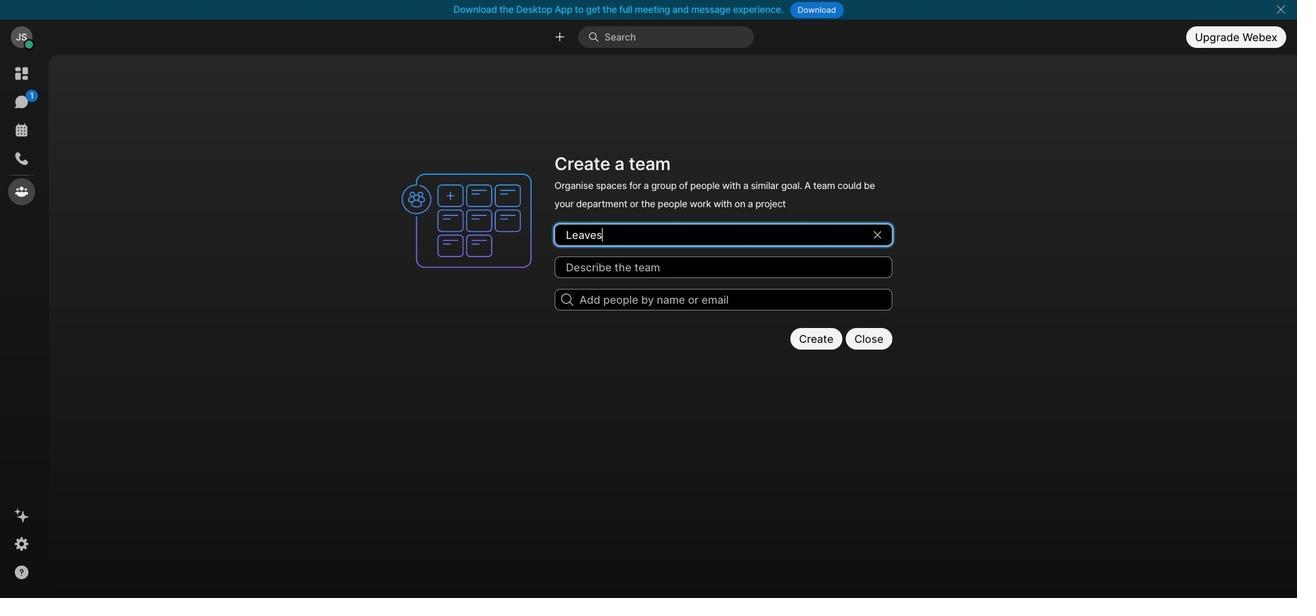 Task type: locate. For each thing, give the bounding box(es) containing it.
Name the team (required) text field
[[555, 224, 892, 246]]

cancel_16 image
[[1276, 4, 1286, 15]]

navigation
[[0, 55, 43, 599]]

search_18 image
[[561, 294, 573, 306]]



Task type: describe. For each thing, give the bounding box(es) containing it.
Add people by name or email text field
[[555, 289, 892, 311]]

Describe the team text field
[[555, 257, 892, 278]]

create a team image
[[395, 149, 546, 293]]

webex tab list
[[8, 60, 38, 205]]



Task type: vqa. For each thing, say whether or not it's contained in the screenshot.
Appearance tab
no



